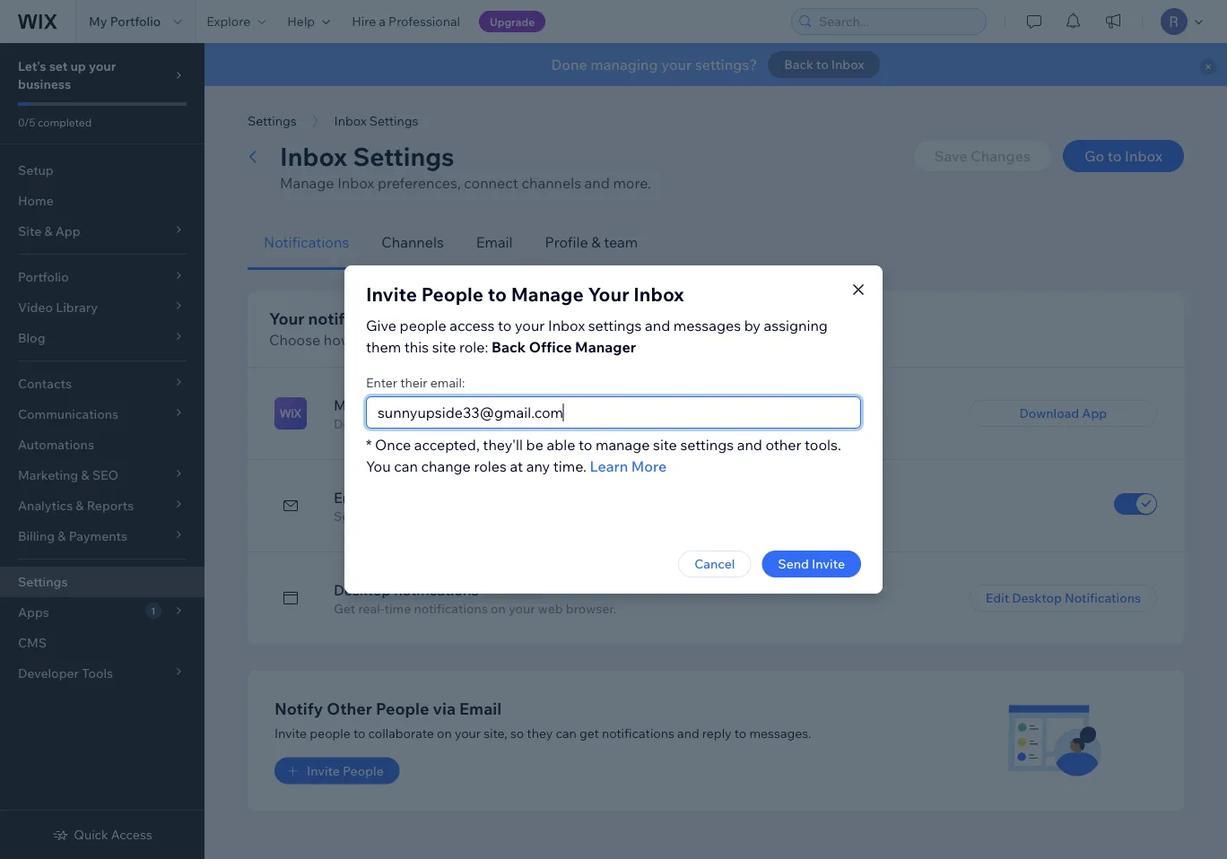 Task type: vqa. For each thing, say whether or not it's contained in the screenshot.
alert
no



Task type: describe. For each thing, give the bounding box(es) containing it.
1 horizontal spatial on
[[491, 601, 506, 617]]

email for email
[[476, 233, 513, 251]]

hire
[[352, 13, 376, 29]]

go
[[1085, 147, 1105, 165]]

messages.
[[750, 726, 812, 741]]

send invite button
[[762, 551, 862, 578]]

send inside button
[[779, 557, 810, 572]]

real-
[[359, 601, 385, 617]]

professional
[[389, 13, 460, 29]]

to inside * once accepted, they'll be able to manage site settings and other tools. you can change roles at any time.
[[579, 436, 593, 454]]

invite inside button
[[812, 557, 846, 572]]

edit desktop notifications
[[986, 591, 1142, 606]]

profile
[[545, 233, 589, 251]]

settings inside sidebar element
[[18, 575, 68, 590]]

people inside notify other people via email invite people to collaborate on your site, so they can get notifications and reply to messages.
[[310, 726, 351, 741]]

get
[[334, 601, 356, 617]]

app
[[1083, 406, 1108, 421]]

messages inside give people access to your inbox settings and messages by assigning them this site role:
[[674, 317, 741, 335]]

enter their email:
[[366, 375, 465, 391]]

chat for your notifications
[[480, 331, 510, 349]]

give
[[366, 317, 397, 335]]

channels
[[522, 174, 582, 192]]

time
[[385, 601, 411, 617]]

and inside * once accepted, they'll be able to manage site settings and other tools. you can change roles at any time.
[[738, 436, 763, 454]]

setup
[[18, 162, 54, 178]]

to right reply
[[735, 726, 747, 741]]

hire a professional
[[352, 13, 460, 29]]

notifications up to:
[[374, 489, 459, 507]]

access
[[450, 317, 495, 335]]

go to inbox
[[1085, 147, 1163, 165]]

notifications left to:
[[368, 509, 442, 525]]

able
[[547, 436, 576, 454]]

reply
[[703, 726, 732, 741]]

more
[[632, 458, 667, 476]]

my portfolio
[[89, 13, 161, 29]]

edit
[[986, 591, 1010, 606]]

time.
[[554, 458, 587, 476]]

completed
[[38, 115, 92, 129]]

send inside email notifications send notifications to:
[[334, 509, 365, 525]]

go.
[[672, 417, 690, 432]]

notifications down the desktop notifications
[[414, 601, 488, 617]]

so
[[511, 726, 524, 741]]

*
[[366, 436, 372, 454]]

you
[[355, 331, 380, 349]]

get inside notify other people via email invite people to collaborate on your site, so they can get notifications and reply to messages.
[[580, 726, 599, 741]]

inbox settings manage inbox preferences, connect channels and more.
[[280, 140, 652, 192]]

site,
[[484, 726, 508, 741]]

send invite
[[779, 557, 846, 572]]

back to inbox button
[[769, 51, 881, 78]]

email for email notifications send notifications to:
[[334, 489, 371, 507]]

0/5 completed
[[18, 115, 92, 129]]

site inside * once accepted, they'll be able to manage site settings and other tools. you can change roles at any time.
[[654, 436, 678, 454]]

and inside your notifications choose how you get notified of chat messages and emails.
[[584, 331, 609, 349]]

other
[[766, 436, 802, 454]]

done
[[552, 56, 588, 74]]

your down disabled
[[509, 601, 536, 617]]

settings inside button
[[370, 113, 419, 129]]

to down other
[[354, 726, 366, 741]]

can for via
[[556, 726, 577, 741]]

other
[[327, 699, 372, 719]]

notifications inside notify other people via email invite people to collaborate on your site, so they can get notifications and reply to messages.
[[602, 726, 675, 741]]

accepted,
[[414, 436, 480, 454]]

channels
[[382, 233, 444, 251]]

get inside your notifications choose how you get notified of chat messages and emails.
[[383, 331, 405, 349]]

settings inside inbox settings manage inbox preferences, connect channels and more.
[[353, 140, 455, 172]]

they
[[527, 726, 553, 741]]

visitors
[[585, 417, 629, 432]]

inbox right settings button
[[334, 113, 367, 129]]

emails.
[[612, 331, 659, 349]]

roles
[[474, 458, 507, 476]]

back to inbox
[[785, 57, 865, 72]]

e.g., your.agent@example.com field
[[373, 398, 855, 428]]

upgrade
[[490, 15, 535, 28]]

via
[[433, 699, 456, 719]]

invite inside button
[[307, 763, 340, 779]]

inbox left preferences,
[[338, 174, 375, 192]]

inbox settings
[[334, 113, 419, 129]]

learn more
[[590, 458, 667, 476]]

chat for mobile notifications
[[528, 417, 554, 432]]

1 the from the left
[[397, 417, 416, 432]]

you
[[366, 458, 391, 476]]

people inside notify other people via email invite people to collaborate on your site, so they can get notifications and reply to messages.
[[376, 699, 430, 719]]

can for they'll
[[394, 458, 418, 476]]

let's set up your business
[[18, 58, 116, 92]]

them
[[366, 338, 401, 356]]

automations link
[[0, 430, 205, 460]]

they'll
[[483, 436, 523, 454]]

cancel button
[[679, 551, 752, 578]]

to inside button
[[817, 57, 829, 72]]

learn more link
[[590, 456, 667, 478]]

business
[[18, 76, 71, 92]]

done managing your settings?
[[552, 56, 758, 74]]

to:
[[445, 509, 460, 525]]

at
[[510, 458, 523, 476]]

and inside give people access to your inbox settings and messages by assigning them this site role:
[[645, 317, 671, 335]]

your inside alert
[[662, 56, 692, 74]]

back for back office manager
[[492, 338, 526, 356]]

go to inbox button
[[1064, 140, 1185, 172]]

team
[[604, 233, 638, 251]]

invite people button
[[275, 758, 400, 785]]

mobile
[[444, 417, 485, 432]]

profile & team
[[545, 233, 638, 251]]

quick access
[[74, 828, 152, 843]]

invite people
[[307, 763, 384, 779]]

explore
[[207, 13, 251, 29]]

let's
[[18, 58, 46, 74]]



Task type: locate. For each thing, give the bounding box(es) containing it.
email inside notify other people via email invite people to collaborate on your site, so they can get notifications and reply to messages.
[[460, 699, 502, 719]]

1 horizontal spatial back
[[785, 57, 814, 72]]

email inside email notifications send notifications to:
[[334, 489, 371, 507]]

2 vertical spatial email
[[460, 699, 502, 719]]

download left the app at the top right of the page
[[1020, 406, 1080, 421]]

0 horizontal spatial desktop
[[334, 582, 391, 600]]

role:
[[460, 338, 489, 356]]

1 horizontal spatial send
[[779, 557, 810, 572]]

0 horizontal spatial download
[[334, 417, 394, 432]]

managing
[[591, 56, 659, 74]]

1 vertical spatial your
[[269, 308, 305, 329]]

Search... field
[[814, 9, 981, 34]]

email down connect
[[476, 233, 513, 251]]

0 vertical spatial get
[[383, 331, 405, 349]]

back office manager
[[492, 338, 637, 356]]

the left wix on the left
[[397, 417, 416, 432]]

back
[[785, 57, 814, 72], [492, 338, 526, 356]]

notifications inside button
[[1066, 591, 1142, 606]]

inbox down settings button
[[280, 140, 348, 172]]

download
[[1020, 406, 1080, 421], [334, 417, 394, 432]]

any
[[527, 458, 550, 476]]

manager
[[575, 338, 637, 356]]

people for invite people
[[343, 763, 384, 779]]

your left site, at the bottom
[[455, 726, 481, 741]]

inbox inside give people access to your inbox settings and messages by assigning them this site role:
[[548, 317, 585, 335]]

on up manage
[[632, 417, 647, 432]]

0 vertical spatial on
[[632, 417, 647, 432]]

1 vertical spatial chat
[[528, 417, 554, 432]]

desktop right the edit
[[1013, 591, 1063, 606]]

0 horizontal spatial your
[[269, 308, 305, 329]]

can inside * once accepted, they'll be able to manage site settings and other tools. you can change roles at any time.
[[394, 458, 418, 476]]

1 vertical spatial manage
[[511, 282, 584, 306]]

1 horizontal spatial settings
[[681, 436, 734, 454]]

manage
[[596, 436, 650, 454]]

back for back to inbox
[[785, 57, 814, 72]]

notifications inside mobile notifications download the wix mobile app to chat with visitors on the go.
[[384, 397, 468, 415]]

email up site, at the bottom
[[460, 699, 502, 719]]

preferences,
[[378, 174, 461, 192]]

can right they
[[556, 726, 577, 741]]

cancel
[[695, 557, 736, 572]]

to down 'search...' field
[[817, 57, 829, 72]]

can down once
[[394, 458, 418, 476]]

* once accepted, they'll be able to manage site settings and other tools. you can change roles at any time.
[[366, 436, 842, 476]]

to right go
[[1108, 147, 1123, 165]]

0 vertical spatial chat
[[480, 331, 510, 349]]

download inside mobile notifications download the wix mobile app to chat with visitors on the go.
[[334, 417, 394, 432]]

sidebar element
[[0, 43, 205, 860]]

1 vertical spatial people
[[310, 726, 351, 741]]

your right "up"
[[89, 58, 116, 74]]

your inside let's set up your business
[[89, 58, 116, 74]]

download inside 'button'
[[1020, 406, 1080, 421]]

1 horizontal spatial manage
[[511, 282, 584, 306]]

get
[[383, 331, 405, 349], [580, 726, 599, 741]]

and inside inbox settings manage inbox preferences, connect channels and more.
[[585, 174, 610, 192]]

desktop up the real-
[[334, 582, 391, 600]]

your notifications choose how you get notified of chat messages and emails.
[[269, 308, 659, 349]]

with
[[557, 417, 583, 432]]

1 horizontal spatial download
[[1020, 406, 1080, 421]]

invite inside notify other people via email invite people to collaborate on your site, so they can get notifications and reply to messages.
[[275, 726, 307, 741]]

to right able on the left of the page
[[579, 436, 593, 454]]

site down go.
[[654, 436, 678, 454]]

desktop inside button
[[1013, 591, 1063, 606]]

messages left 'by'
[[674, 317, 741, 335]]

download app
[[1020, 406, 1108, 421]]

site inside give people access to your inbox settings and messages by assigning them this site role:
[[432, 338, 456, 356]]

upgrade button
[[479, 11, 546, 32]]

mobile
[[334, 397, 381, 415]]

email down "you"
[[334, 489, 371, 507]]

home link
[[0, 186, 205, 216]]

get real-time notifications on your web browser.
[[334, 601, 617, 617]]

notify other people via email invite people to collaborate on your site, so they can get notifications and reply to messages.
[[275, 699, 812, 741]]

on inside notify other people via email invite people to collaborate on your site, so they can get notifications and reply to messages.
[[437, 726, 452, 741]]

1 horizontal spatial can
[[556, 726, 577, 741]]

to
[[817, 57, 829, 72], [1108, 147, 1123, 165], [488, 282, 507, 306], [498, 317, 512, 335], [513, 417, 526, 432], [579, 436, 593, 454], [354, 726, 366, 741], [735, 726, 747, 741]]

my
[[89, 13, 107, 29]]

to up access
[[488, 282, 507, 306]]

done managing your settings? alert
[[205, 43, 1228, 86]]

quick
[[74, 828, 108, 843]]

your inside give people access to your inbox settings and messages by assigning them this site role:
[[515, 317, 545, 335]]

once
[[375, 436, 411, 454]]

1 horizontal spatial your
[[588, 282, 630, 306]]

on down disabled
[[491, 601, 506, 617]]

1 vertical spatial settings
[[681, 436, 734, 454]]

how
[[324, 331, 352, 349]]

your up 'choose' at the top left of page
[[269, 308, 305, 329]]

inbox up back office manager
[[548, 317, 585, 335]]

settings up manager
[[589, 317, 642, 335]]

automations
[[18, 437, 94, 453]]

wix
[[419, 417, 441, 432]]

0 vertical spatial can
[[394, 458, 418, 476]]

0 horizontal spatial send
[[334, 509, 365, 525]]

0 horizontal spatial settings
[[589, 317, 642, 335]]

1 horizontal spatial chat
[[528, 417, 554, 432]]

0 horizontal spatial notifications
[[264, 233, 349, 251]]

manage down settings button
[[280, 174, 334, 192]]

messages down invite people to manage your inbox
[[513, 331, 580, 349]]

on inside mobile notifications download the wix mobile app to chat with visitors on the go.
[[632, 417, 647, 432]]

0 vertical spatial people
[[422, 282, 484, 306]]

get right they
[[580, 726, 599, 741]]

choose
[[269, 331, 321, 349]]

1 vertical spatial email
[[334, 489, 371, 507]]

0 horizontal spatial can
[[394, 458, 418, 476]]

2 vertical spatial people
[[343, 763, 384, 779]]

help
[[288, 13, 315, 29]]

quick access button
[[52, 828, 152, 844]]

back right the 'settings?'
[[785, 57, 814, 72]]

2 vertical spatial on
[[437, 726, 452, 741]]

cms
[[18, 636, 47, 651]]

inbox up emails. on the top of page
[[634, 282, 685, 306]]

download down the mobile
[[334, 417, 394, 432]]

people for invite people to manage your inbox
[[422, 282, 484, 306]]

1 horizontal spatial messages
[[674, 317, 741, 335]]

settings inside give people access to your inbox settings and messages by assigning them this site role:
[[589, 317, 642, 335]]

the left go.
[[649, 417, 669, 432]]

your inside notify other people via email invite people to collaborate on your site, so they can get notifications and reply to messages.
[[455, 726, 481, 741]]

notifications up you
[[308, 308, 406, 329]]

1 horizontal spatial desktop
[[1013, 591, 1063, 606]]

1 horizontal spatial the
[[649, 417, 669, 432]]

2 horizontal spatial on
[[632, 417, 647, 432]]

and inside notify other people via email invite people to collaborate on your site, so they can get notifications and reply to messages.
[[678, 726, 700, 741]]

0 vertical spatial notifications
[[264, 233, 349, 251]]

access
[[111, 828, 152, 843]]

give people access to your inbox settings and messages by assigning them this site role:
[[366, 317, 828, 356]]

1 vertical spatial on
[[491, 601, 506, 617]]

your inside your notifications choose how you get notified of chat messages and emails.
[[269, 308, 305, 329]]

1 vertical spatial notifications
[[1066, 591, 1142, 606]]

mobile notifications download the wix mobile app to chat with visitors on the go.
[[334, 397, 690, 432]]

people inside give people access to your inbox settings and messages by assigning them this site role:
[[400, 317, 447, 335]]

people down other
[[310, 726, 351, 741]]

office
[[529, 338, 572, 356]]

to inside give people access to your inbox settings and messages by assigning them this site role:
[[498, 317, 512, 335]]

2 the from the left
[[649, 417, 669, 432]]

1 vertical spatial site
[[654, 436, 678, 454]]

app
[[488, 417, 510, 432]]

people up your notifications choose how you get notified of chat messages and emails.
[[422, 282, 484, 306]]

0 vertical spatial email
[[476, 233, 513, 251]]

change
[[421, 458, 471, 476]]

inbox right go
[[1126, 147, 1163, 165]]

0 horizontal spatial messages
[[513, 331, 580, 349]]

help button
[[277, 0, 341, 43]]

site left of
[[432, 338, 456, 356]]

chat up be
[[528, 417, 554, 432]]

site
[[432, 338, 456, 356], [654, 436, 678, 454]]

1 vertical spatial people
[[376, 699, 430, 719]]

their
[[401, 375, 428, 391]]

desktop
[[334, 582, 391, 600], [1013, 591, 1063, 606]]

back right role:
[[492, 338, 526, 356]]

collaborate
[[369, 726, 434, 741]]

set
[[49, 58, 68, 74]]

this
[[405, 338, 429, 356]]

can inside notify other people via email invite people to collaborate on your site, so they can get notifications and reply to messages.
[[556, 726, 577, 741]]

settings
[[248, 113, 297, 129], [370, 113, 419, 129], [353, 140, 455, 172], [18, 575, 68, 590]]

&
[[592, 233, 601, 251]]

0/5
[[18, 115, 35, 129]]

0 vertical spatial settings
[[589, 317, 642, 335]]

notified
[[409, 331, 460, 349]]

your left the 'settings?'
[[662, 56, 692, 74]]

back inside button
[[785, 57, 814, 72]]

notifications up the time at the left of page
[[394, 582, 479, 600]]

setup link
[[0, 155, 205, 186]]

chat inside mobile notifications download the wix mobile app to chat with visitors on the go.
[[528, 417, 554, 432]]

on
[[632, 417, 647, 432], [491, 601, 506, 617], [437, 726, 452, 741]]

settings down go.
[[681, 436, 734, 454]]

home
[[18, 193, 54, 209]]

of
[[464, 331, 477, 349]]

people up 'this' at left
[[400, 317, 447, 335]]

settings button
[[239, 108, 306, 135]]

1 horizontal spatial people
[[400, 317, 447, 335]]

get right you
[[383, 331, 405, 349]]

to inside button
[[1108, 147, 1123, 165]]

chat right of
[[480, 331, 510, 349]]

connect
[[464, 174, 519, 192]]

0 horizontal spatial get
[[383, 331, 405, 349]]

manage inside inbox settings manage inbox preferences, connect channels and more.
[[280, 174, 334, 192]]

manage
[[280, 174, 334, 192], [511, 282, 584, 306]]

people up collaborate
[[376, 699, 430, 719]]

1 vertical spatial get
[[580, 726, 599, 741]]

people
[[422, 282, 484, 306], [376, 699, 430, 719], [343, 763, 384, 779]]

0 vertical spatial people
[[400, 317, 447, 335]]

0 vertical spatial send
[[334, 509, 365, 525]]

inbox inside button
[[832, 57, 865, 72]]

0 horizontal spatial manage
[[280, 174, 334, 192]]

0 horizontal spatial site
[[432, 338, 456, 356]]

tools.
[[805, 436, 842, 454]]

your up give people access to your inbox settings and messages by assigning them this site role: at top
[[588, 282, 630, 306]]

invite people to manage your inbox
[[366, 282, 685, 306]]

to right access
[[498, 317, 512, 335]]

can
[[394, 458, 418, 476], [556, 726, 577, 741]]

0 vertical spatial back
[[785, 57, 814, 72]]

inbox down 'search...' field
[[832, 57, 865, 72]]

desktop notifications
[[334, 582, 479, 600]]

0 horizontal spatial people
[[310, 726, 351, 741]]

notifications inside your notifications choose how you get notified of chat messages and emails.
[[308, 308, 406, 329]]

0 vertical spatial your
[[588, 282, 630, 306]]

a
[[379, 13, 386, 29]]

your up "office"
[[515, 317, 545, 335]]

1 horizontal spatial notifications
[[1066, 591, 1142, 606]]

settings inside * once accepted, they'll be able to manage site settings and other tools. you can change roles at any time.
[[681, 436, 734, 454]]

to inside mobile notifications download the wix mobile app to chat with visitors on the go.
[[513, 417, 526, 432]]

people inside button
[[343, 763, 384, 779]]

notifications left reply
[[602, 726, 675, 741]]

manage up "office"
[[511, 282, 584, 306]]

1 vertical spatial back
[[492, 338, 526, 356]]

settings link
[[0, 567, 205, 598]]

1 horizontal spatial site
[[654, 436, 678, 454]]

0 horizontal spatial chat
[[480, 331, 510, 349]]

0 vertical spatial site
[[432, 338, 456, 356]]

0 horizontal spatial the
[[397, 417, 416, 432]]

messages
[[674, 317, 741, 335], [513, 331, 580, 349]]

1 horizontal spatial get
[[580, 726, 599, 741]]

messages inside your notifications choose how you get notified of chat messages and emails.
[[513, 331, 580, 349]]

up
[[70, 58, 86, 74]]

0 horizontal spatial on
[[437, 726, 452, 741]]

settings inside button
[[248, 113, 297, 129]]

people down collaborate
[[343, 763, 384, 779]]

0 horizontal spatial back
[[492, 338, 526, 356]]

1 vertical spatial can
[[556, 726, 577, 741]]

by
[[745, 317, 761, 335]]

1 vertical spatial send
[[779, 557, 810, 572]]

download app button
[[970, 400, 1158, 427]]

settings?
[[695, 56, 758, 74]]

to right app
[[513, 417, 526, 432]]

chat inside your notifications choose how you get notified of chat messages and emails.
[[480, 331, 510, 349]]

assigning
[[764, 317, 828, 335]]

notifications
[[308, 308, 406, 329], [384, 397, 468, 415], [374, 489, 459, 507], [368, 509, 442, 525], [394, 582, 479, 600], [414, 601, 488, 617], [602, 726, 675, 741]]

0 vertical spatial manage
[[280, 174, 334, 192]]

notifications up wix on the left
[[384, 397, 468, 415]]

on down via
[[437, 726, 452, 741]]

be
[[527, 436, 544, 454]]



